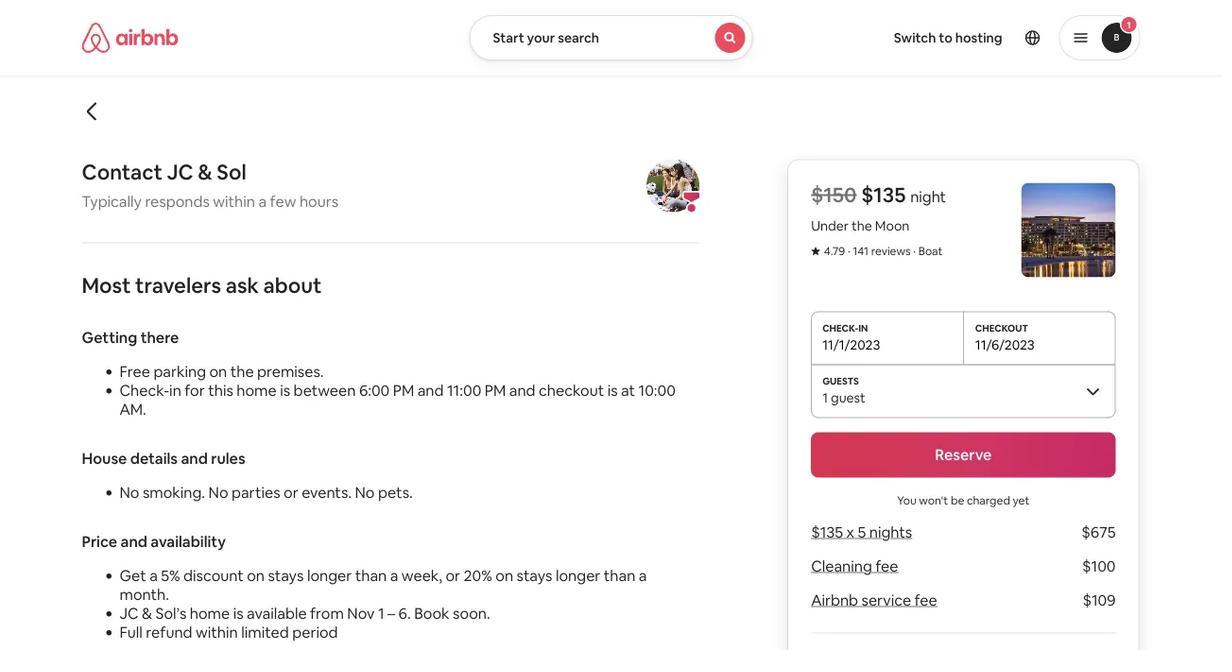 Task type: vqa. For each thing, say whether or not it's contained in the screenshot.
details
yes



Task type: locate. For each thing, give the bounding box(es) containing it.
no left pets.
[[355, 483, 375, 503]]

fee right service
[[915, 591, 938, 611]]

2 · from the left
[[914, 244, 917, 259]]

or
[[284, 483, 299, 503], [446, 567, 461, 586]]

home
[[237, 381, 277, 401], [190, 604, 230, 624]]

0 horizontal spatial on
[[209, 362, 227, 382]]

· left boat
[[914, 244, 917, 259]]

is left the between
[[280, 381, 290, 401]]

the
[[852, 217, 873, 234], [231, 362, 254, 382]]

1 horizontal spatial &
[[198, 159, 212, 186]]

&
[[198, 159, 212, 186], [142, 604, 152, 624]]

& left the sol in the left top of the page
[[198, 159, 212, 186]]

1 horizontal spatial home
[[237, 381, 277, 401]]

you
[[898, 493, 917, 508]]

under the moon
[[812, 217, 910, 234]]

period
[[292, 623, 338, 643]]

0 horizontal spatial ·
[[848, 244, 851, 259]]

1 horizontal spatial stays
[[517, 567, 553, 586]]

1 horizontal spatial is
[[280, 381, 290, 401]]

·
[[848, 244, 851, 259], [914, 244, 917, 259]]

0 horizontal spatial $135
[[812, 523, 844, 542]]

is inside the get a 5% discount on stays longer than a week, or 20% on stays longer than a month. jc & sol's home is available from nov 1 – 6. book soon. full refund within limited period
[[233, 604, 244, 624]]

start your search button
[[470, 15, 753, 61]]

$135 x 5 nights
[[812, 523, 913, 542]]

pm right 6:00 at the bottom left
[[393, 381, 414, 401]]

profile element
[[776, 0, 1141, 76]]

on right 20%
[[496, 567, 514, 586]]

details
[[130, 449, 178, 469]]

is left available
[[233, 604, 244, 624]]

1 guest button
[[812, 365, 1116, 418]]

0 horizontal spatial is
[[233, 604, 244, 624]]

checkout
[[539, 381, 605, 401]]

0 vertical spatial &
[[198, 159, 212, 186]]

󰀄
[[812, 244, 821, 258]]

1 inside "dropdown button"
[[823, 389, 828, 406]]

stays up available
[[268, 567, 304, 586]]

1 vertical spatial home
[[190, 604, 230, 624]]

no down details
[[120, 483, 139, 503]]

the left premises.
[[231, 362, 254, 382]]

no down rules at the bottom
[[209, 483, 228, 503]]

switch to hosting
[[894, 29, 1003, 46]]

0 horizontal spatial 1
[[378, 604, 385, 624]]

availability
[[151, 532, 226, 552]]

0 horizontal spatial the
[[231, 362, 254, 382]]

1 vertical spatial &
[[142, 604, 152, 624]]

0 vertical spatial 1
[[1128, 18, 1132, 31]]

1 horizontal spatial jc
[[167, 159, 193, 186]]

0 horizontal spatial &
[[142, 604, 152, 624]]

1 horizontal spatial on
[[247, 567, 265, 586]]

1 vertical spatial jc
[[120, 604, 139, 624]]

jc up responds
[[167, 159, 193, 186]]

1 than from the left
[[355, 567, 387, 586]]

be
[[951, 493, 965, 508]]

1 inside the get a 5% discount on stays longer than a week, or 20% on stays longer than a month. jc & sol's home is available from nov 1 – 6. book soon. full refund within limited period
[[378, 604, 385, 624]]

& left sol's
[[142, 604, 152, 624]]

0 vertical spatial jc
[[167, 159, 193, 186]]

jc down get
[[120, 604, 139, 624]]

0 horizontal spatial fee
[[876, 557, 899, 576]]

limited
[[241, 623, 289, 643]]

1 vertical spatial 1
[[823, 389, 828, 406]]

0 vertical spatial $135
[[862, 182, 906, 209]]

1 guest
[[823, 389, 866, 406]]

from
[[310, 604, 344, 624]]

jc
[[167, 159, 193, 186], [120, 604, 139, 624]]

contact jc & sol typically responds within a few hours
[[82, 159, 339, 211]]

3 no from the left
[[355, 483, 375, 503]]

fee
[[876, 557, 899, 576], [915, 591, 938, 611]]

$109
[[1083, 591, 1116, 611]]

most
[[82, 272, 131, 299]]

0 horizontal spatial pm
[[393, 381, 414, 401]]

1 horizontal spatial longer
[[556, 567, 601, 586]]

0 horizontal spatial longer
[[307, 567, 352, 586]]

nights
[[870, 523, 913, 542]]

and left 11:00
[[418, 381, 444, 401]]

on inside free parking on the premises. check-in for this home is between 6:00 pm and 11:00 pm and checkout is at 10:00 am.
[[209, 362, 227, 382]]

reserve button
[[812, 433, 1116, 478]]

1 inside dropdown button
[[1128, 18, 1132, 31]]

a
[[259, 192, 267, 211], [150, 567, 158, 586], [390, 567, 398, 586], [639, 567, 647, 586]]

2 stays from the left
[[517, 567, 553, 586]]

jc & sol is a superhost. learn more about jc & sol. image
[[647, 159, 700, 212], [647, 159, 700, 212]]

0 horizontal spatial no
[[120, 483, 139, 503]]

price
[[82, 532, 117, 552]]

$135 left x
[[812, 523, 844, 542]]

1 vertical spatial $135
[[812, 523, 844, 542]]

contact
[[82, 159, 162, 186]]

· left 141
[[848, 244, 851, 259]]

cleaning
[[812, 557, 873, 576]]

1 horizontal spatial 1
[[823, 389, 828, 406]]

1 horizontal spatial fee
[[915, 591, 938, 611]]

home right this
[[237, 381, 277, 401]]

6.
[[399, 604, 411, 624]]

pm right 11:00
[[485, 381, 506, 401]]

$150 $135 night
[[812, 182, 947, 209]]

than
[[355, 567, 387, 586], [604, 567, 636, 586]]

11/1/2023
[[823, 336, 881, 353]]

pm
[[393, 381, 414, 401], [485, 381, 506, 401]]

2 vertical spatial 1
[[378, 604, 385, 624]]

1 no from the left
[[120, 483, 139, 503]]

is
[[280, 381, 290, 401], [608, 381, 618, 401], [233, 604, 244, 624]]

within right refund
[[196, 623, 238, 643]]

0 horizontal spatial home
[[190, 604, 230, 624]]

0 vertical spatial home
[[237, 381, 277, 401]]

fee up service
[[876, 557, 899, 576]]

1 horizontal spatial pm
[[485, 381, 506, 401]]

or left 20%
[[446, 567, 461, 586]]

1 for 1
[[1128, 18, 1132, 31]]

is left at
[[608, 381, 618, 401]]

on right for
[[209, 362, 227, 382]]

1 horizontal spatial ·
[[914, 244, 917, 259]]

between
[[294, 381, 356, 401]]

0 vertical spatial within
[[213, 192, 255, 211]]

longer
[[307, 567, 352, 586], [556, 567, 601, 586]]

2 horizontal spatial 1
[[1128, 18, 1132, 31]]

the inside free parking on the premises. check-in for this home is between 6:00 pm and 11:00 pm and checkout is at 10:00 am.
[[231, 362, 254, 382]]

cleaning fee button
[[812, 557, 899, 576]]

on
[[209, 362, 227, 382], [247, 567, 265, 586], [496, 567, 514, 586]]

night
[[911, 187, 947, 207]]

1 horizontal spatial the
[[852, 217, 873, 234]]

1 horizontal spatial or
[[446, 567, 461, 586]]

or right parties
[[284, 483, 299, 503]]

2 than from the left
[[604, 567, 636, 586]]

$135 x 5 nights button
[[812, 523, 913, 542]]

6:00
[[359, 381, 390, 401]]

charged
[[967, 493, 1011, 508]]

parties
[[232, 483, 280, 503]]

price and availability
[[82, 532, 226, 552]]

$135 up moon
[[862, 182, 906, 209]]

guest
[[831, 389, 866, 406]]

parking
[[154, 362, 206, 382]]

2 horizontal spatial no
[[355, 483, 375, 503]]

there
[[141, 328, 179, 348]]

the up 141
[[852, 217, 873, 234]]

2 horizontal spatial on
[[496, 567, 514, 586]]

5%
[[161, 567, 180, 586]]

within inside the get a 5% discount on stays longer than a week, or 20% on stays longer than a month. jc & sol's home is available from nov 1 – 6. book soon. full refund within limited period
[[196, 623, 238, 643]]

stays right 20%
[[517, 567, 553, 586]]

home down discount
[[190, 604, 230, 624]]

0 horizontal spatial jc
[[120, 604, 139, 624]]

Start your search search field
[[470, 15, 753, 61]]

within down the sol in the left top of the page
[[213, 192, 255, 211]]

1 vertical spatial fee
[[915, 591, 938, 611]]

1 vertical spatial the
[[231, 362, 254, 382]]

and up get
[[121, 532, 147, 552]]

0 horizontal spatial stays
[[268, 567, 304, 586]]

0 horizontal spatial or
[[284, 483, 299, 503]]

boat
[[919, 244, 943, 259]]

1 vertical spatial or
[[446, 567, 461, 586]]

0 vertical spatial or
[[284, 483, 299, 503]]

$135
[[862, 182, 906, 209], [812, 523, 844, 542]]

on right discount
[[247, 567, 265, 586]]

1 horizontal spatial no
[[209, 483, 228, 503]]

1 vertical spatial within
[[196, 623, 238, 643]]

& inside contact jc & sol typically responds within a few hours
[[198, 159, 212, 186]]

2 no from the left
[[209, 483, 228, 503]]

jc inside the get a 5% discount on stays longer than a week, or 20% on stays longer than a month. jc & sol's home is available from nov 1 – 6. book soon. full refund within limited period
[[120, 604, 139, 624]]

1 horizontal spatial than
[[604, 567, 636, 586]]

0 horizontal spatial than
[[355, 567, 387, 586]]

stays
[[268, 567, 304, 586], [517, 567, 553, 586]]



Task type: describe. For each thing, give the bounding box(es) containing it.
premises.
[[257, 362, 324, 382]]

1 for 1 guest
[[823, 389, 828, 406]]

reviews
[[872, 244, 911, 259]]

or inside the get a 5% discount on stays longer than a week, or 20% on stays longer than a month. jc & sol's home is available from nov 1 – 6. book soon. full refund within limited period
[[446, 567, 461, 586]]

20%
[[464, 567, 493, 586]]

search
[[558, 29, 600, 46]]

travelers
[[135, 272, 221, 299]]

$675
[[1082, 523, 1116, 542]]

airbnb service fee
[[812, 591, 938, 611]]

1 horizontal spatial $135
[[862, 182, 906, 209]]

1 · from the left
[[848, 244, 851, 259]]

most travelers ask about
[[82, 272, 322, 299]]

your
[[527, 29, 555, 46]]

1 pm from the left
[[393, 381, 414, 401]]

smoking.
[[143, 483, 205, 503]]

start
[[493, 29, 525, 46]]

x
[[847, 523, 855, 542]]

–
[[388, 604, 395, 624]]

to
[[939, 29, 953, 46]]

pets.
[[378, 483, 413, 503]]

1 button
[[1060, 15, 1141, 61]]

141
[[853, 244, 869, 259]]

in
[[169, 381, 181, 401]]

10:00
[[639, 381, 676, 401]]

$150
[[812, 182, 857, 209]]

refund
[[146, 623, 192, 643]]

home inside free parking on the premises. check-in for this home is between 6:00 pm and 11:00 pm and checkout is at 10:00 am.
[[237, 381, 277, 401]]

11:00
[[447, 381, 482, 401]]

airbnb
[[812, 591, 859, 611]]

& inside the get a 5% discount on stays longer than a week, or 20% on stays longer than a month. jc & sol's home is available from nov 1 – 6. book soon. full refund within limited period
[[142, 604, 152, 624]]

cleaning fee
[[812, 557, 899, 576]]

book
[[414, 604, 450, 624]]

11/6/2023
[[976, 336, 1035, 353]]

free
[[120, 362, 150, 382]]

get
[[120, 567, 146, 586]]

no smoking. no parties or events. no pets.
[[120, 483, 413, 503]]

1 stays from the left
[[268, 567, 304, 586]]

airbnb service fee button
[[812, 591, 938, 611]]

start your search
[[493, 29, 600, 46]]

sol's
[[156, 604, 187, 624]]

house
[[82, 449, 127, 469]]

available
[[247, 604, 307, 624]]

switch
[[894, 29, 937, 46]]

for
[[185, 381, 205, 401]]

hosting
[[956, 29, 1003, 46]]

within inside contact jc & sol typically responds within a few hours
[[213, 192, 255, 211]]

$100
[[1083, 557, 1116, 576]]

this
[[208, 381, 233, 401]]

getting
[[82, 328, 137, 348]]

2 pm from the left
[[485, 381, 506, 401]]

getting there
[[82, 328, 179, 348]]

rules
[[211, 449, 246, 469]]

at
[[621, 381, 636, 401]]

jc inside contact jc & sol typically responds within a few hours
[[167, 159, 193, 186]]

ask
[[226, 272, 259, 299]]

1 longer from the left
[[307, 567, 352, 586]]

responds
[[145, 192, 210, 211]]

and left checkout
[[510, 381, 536, 401]]

2 horizontal spatial is
[[608, 381, 618, 401]]

hours
[[300, 192, 339, 211]]

get a 5% discount on stays longer than a week, or 20% on stays longer than a month. jc & sol's home is available from nov 1 – 6. book soon. full refund within limited period
[[120, 567, 647, 643]]

󰀄 4.79 · 141 reviews · boat
[[812, 244, 943, 259]]

events.
[[302, 483, 352, 503]]

month.
[[120, 585, 169, 605]]

0 vertical spatial fee
[[876, 557, 899, 576]]

few
[[270, 192, 296, 211]]

2 longer from the left
[[556, 567, 601, 586]]

sol
[[217, 159, 247, 186]]

and left rules at the bottom
[[181, 449, 208, 469]]

check-
[[120, 381, 169, 401]]

switch to hosting link
[[883, 18, 1014, 58]]

am.
[[120, 400, 146, 419]]

soon.
[[453, 604, 491, 624]]

you won't be charged yet
[[898, 493, 1030, 508]]

discount
[[184, 567, 244, 586]]

0 vertical spatial the
[[852, 217, 873, 234]]

full
[[120, 623, 143, 643]]

a inside contact jc & sol typically responds within a few hours
[[259, 192, 267, 211]]

yet
[[1013, 493, 1030, 508]]

reserve
[[936, 445, 993, 465]]

4.79
[[825, 244, 846, 259]]

home inside the get a 5% discount on stays longer than a week, or 20% on stays longer than a month. jc & sol's home is available from nov 1 – 6. book soon. full refund within limited period
[[190, 604, 230, 624]]

won't
[[920, 493, 949, 508]]

moon
[[876, 217, 910, 234]]

week,
[[402, 567, 443, 586]]

nov
[[347, 604, 375, 624]]

free parking on the premises. check-in for this home is between 6:00 pm and 11:00 pm and checkout is at 10:00 am.
[[120, 362, 676, 419]]

about
[[263, 272, 322, 299]]

under
[[812, 217, 849, 234]]



